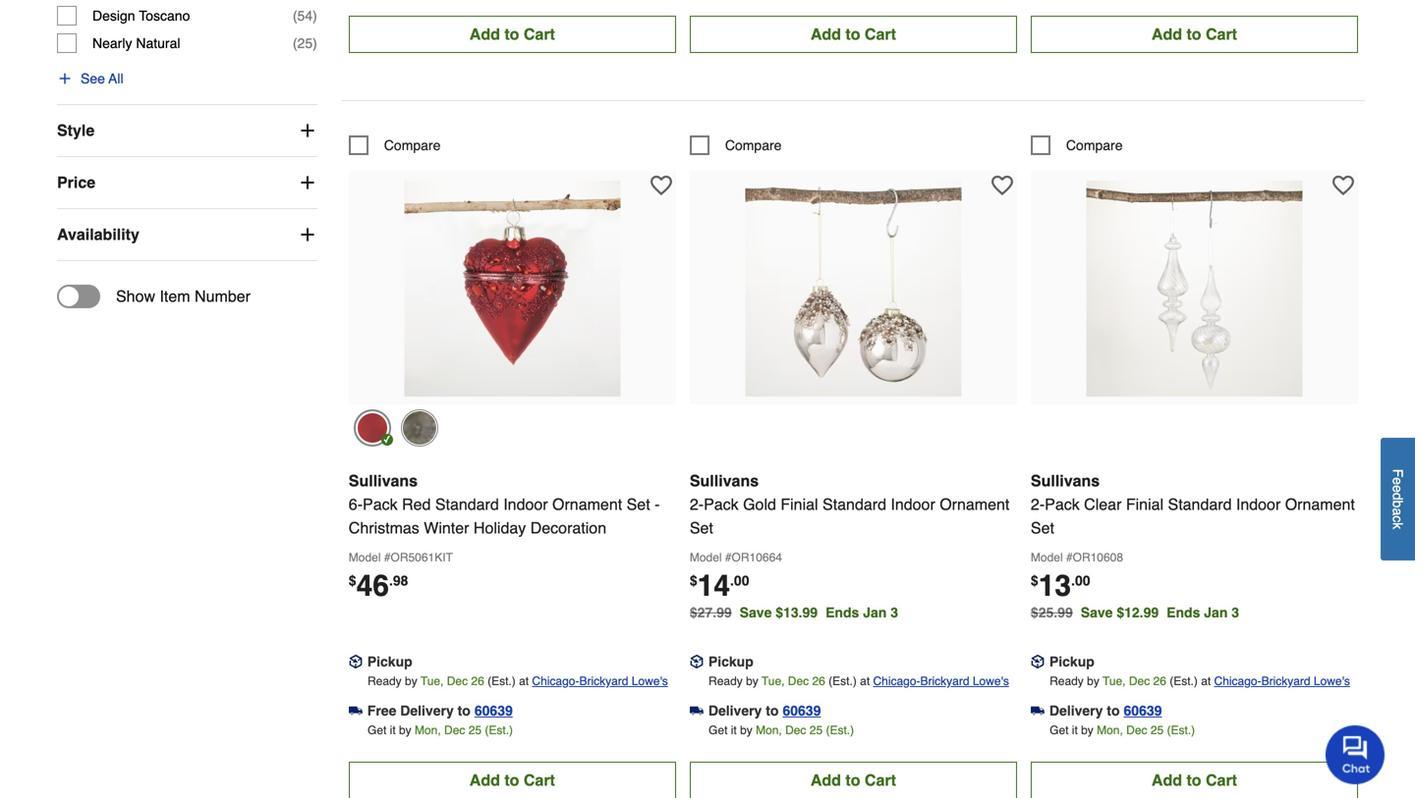 Task type: describe. For each thing, give the bounding box(es) containing it.
6-
[[349, 496, 363, 514]]

( 54 )
[[293, 8, 317, 24]]

truck filled image for 60639 button for first chicago-brickyard lowe's button from right
[[1031, 705, 1045, 718]]

holiday
[[474, 519, 526, 537]]

savings save $13.99 element
[[740, 605, 906, 621]]

sullivans 2-pack clear finial standard indoor ornament set image
[[1086, 181, 1303, 397]]

save for 13
[[1081, 605, 1113, 621]]

5014709285 element
[[349, 136, 441, 155]]

3 it from the left
[[1072, 724, 1078, 738]]

$ for 14
[[690, 573, 697, 589]]

pack for clear
[[1045, 496, 1080, 514]]

mon, for 2nd chicago-brickyard lowe's button from left
[[756, 724, 782, 738]]

c
[[1390, 516, 1406, 523]]

3 for 13
[[1232, 605, 1239, 621]]

standard for 2-pack gold finial standard indoor ornament set
[[823, 496, 886, 514]]

3 lowe's from the left
[[1314, 675, 1350, 689]]

set inside sullivans 6-pack red standard indoor ornament set - christmas winter holiday decoration
[[627, 496, 650, 514]]

model # or5061kit
[[349, 551, 453, 565]]

46
[[356, 569, 389, 603]]

or5061kit
[[391, 551, 453, 565]]

standard for 2-pack clear finial standard indoor ornament set
[[1168, 496, 1232, 514]]

1 chicago-brickyard lowe's button from the left
[[532, 672, 668, 692]]

actual price $14.00 element
[[690, 569, 749, 603]]

actual price $13.00 element
[[1031, 569, 1090, 603]]

2 it from the left
[[731, 724, 737, 738]]

1 chicago- from the left
[[532, 675, 579, 689]]

2 delivery from the left
[[708, 704, 762, 719]]

2 chicago- from the left
[[873, 675, 920, 689]]

brickyard for first chicago-brickyard lowe's button from right
[[1261, 675, 1311, 689]]

savings save $12.99 element
[[1081, 605, 1247, 621]]

pickup for truck filled icon related to 60639 button for first chicago-brickyard lowe's button from right
[[1050, 654, 1095, 670]]

all
[[109, 71, 123, 87]]

# for sullivans 6-pack red standard indoor ornament set - christmas winter holiday decoration
[[384, 551, 391, 565]]

.00 for 13
[[1071, 573, 1090, 589]]

5014710247 element
[[690, 136, 782, 155]]

13
[[1038, 569, 1071, 603]]

ready by tue, dec 26 (est.) at chicago-brickyard lowe's for third chicago-brickyard lowe's button from right
[[368, 675, 668, 689]]

# for sullivans 2-pack clear finial standard indoor ornament set
[[1066, 551, 1073, 565]]

see all
[[81, 71, 123, 87]]

) for ( 25 )
[[313, 35, 317, 51]]

plus image for price
[[298, 173, 317, 193]]

1 lowe's from the left
[[632, 675, 668, 689]]

3 for 14
[[891, 605, 898, 621]]

$13.99
[[776, 605, 818, 621]]

heart outline image
[[650, 175, 672, 196]]

sullivans 6-pack red standard indoor ornament set - christmas winter holiday decoration image
[[404, 181, 620, 397]]

get it by mon, dec 25 (est.) for 60639 button for first chicago-brickyard lowe's button from right
[[1050, 724, 1195, 738]]

sullivans for clear
[[1031, 472, 1100, 490]]

( for 54
[[293, 8, 297, 24]]

ornament for 2-pack gold finial standard indoor ornament set
[[940, 496, 1010, 514]]

set for 2-pack gold finial standard indoor ornament set
[[690, 519, 713, 537]]

model # or10608
[[1031, 551, 1123, 565]]

jan for 14
[[863, 605, 887, 621]]

$ for 46
[[349, 573, 356, 589]]

set for 2-pack clear finial standard indoor ornament set
[[1031, 519, 1054, 537]]

2 at from the left
[[860, 675, 870, 689]]

save for 14
[[740, 605, 772, 621]]

actual price $46.98 element
[[349, 569, 408, 603]]

jan for 13
[[1204, 605, 1228, 621]]

( for 25
[[293, 35, 297, 51]]

sullivans 6-pack red standard indoor ornament set - christmas winter holiday decoration
[[349, 472, 660, 537]]

$25.99 save $12.99 ends jan 3
[[1031, 605, 1239, 621]]

-
[[655, 496, 660, 514]]

60639 button for third chicago-brickyard lowe's button from right
[[475, 702, 513, 721]]

delivery to 60639 for 60639 button for first chicago-brickyard lowe's button from right
[[1050, 704, 1162, 719]]

style
[[57, 121, 95, 140]]

ready by tue, dec 26 (est.) at chicago-brickyard lowe's for 2nd chicago-brickyard lowe's button from left
[[709, 675, 1009, 689]]

get it by mon, dec 25 (est.) for third chicago-brickyard lowe's button from right 60639 button
[[368, 724, 513, 738]]

model # or10664
[[690, 551, 782, 565]]

model for 2-pack gold finial standard indoor ornament set
[[690, 551, 722, 565]]

f e e d b a c k
[[1390, 469, 1406, 530]]

f
[[1390, 469, 1406, 478]]

ornament inside sullivans 6-pack red standard indoor ornament set - christmas winter holiday decoration
[[552, 496, 622, 514]]

availability button
[[57, 209, 317, 261]]

3 chicago-brickyard lowe's button from the left
[[1214, 672, 1350, 692]]

mon, for third chicago-brickyard lowe's button from right
[[415, 724, 441, 738]]

2 chicago-brickyard lowe's button from the left
[[873, 672, 1009, 692]]

pickup for truck filled image
[[367, 654, 412, 670]]

.98
[[389, 573, 408, 589]]

60639 button for first chicago-brickyard lowe's button from right
[[1124, 702, 1162, 721]]

1 at from the left
[[519, 675, 529, 689]]

finial for gold
[[781, 496, 818, 514]]

mon, for first chicago-brickyard lowe's button from right
[[1097, 724, 1123, 738]]

nearly
[[92, 35, 132, 51]]

gold
[[743, 496, 776, 514]]

or10608
[[1073, 551, 1123, 565]]

price
[[57, 174, 95, 192]]

$12.99
[[1117, 605, 1159, 621]]

54
[[297, 8, 313, 24]]

1 60639 from the left
[[475, 704, 513, 719]]

truck filled image for 60639 button corresponding to 2nd chicago-brickyard lowe's button from left
[[690, 705, 704, 718]]

sullivans 2-pack gold finial standard indoor ornament set
[[690, 472, 1010, 537]]

ready for truck filled icon related to 60639 button for first chicago-brickyard lowe's button from right
[[1050, 675, 1084, 689]]

d
[[1390, 493, 1406, 501]]

$ 46 .98
[[349, 569, 408, 603]]

pack for red
[[363, 496, 398, 514]]

tue, for 60639 button corresponding to 2nd chicago-brickyard lowe's button from left
[[762, 675, 785, 689]]

design
[[92, 8, 135, 24]]

1 delivery from the left
[[400, 704, 454, 719]]

natural
[[136, 35, 180, 51]]

2 lowe's from the left
[[973, 675, 1009, 689]]

sullivans for red
[[349, 472, 418, 490]]

red
[[402, 496, 431, 514]]

) for ( 54 )
[[313, 8, 317, 24]]

ends jan 3 element for 13
[[1167, 605, 1247, 621]]

or10664
[[732, 551, 782, 565]]

a
[[1390, 508, 1406, 516]]

pickup image
[[349, 656, 362, 669]]

$27.99
[[690, 605, 732, 621]]

compare for 5014710247 element
[[725, 137, 782, 153]]

model for 6-pack red standard indoor ornament set - christmas winter holiday decoration
[[349, 551, 381, 565]]

3 delivery from the left
[[1050, 704, 1103, 719]]

price button
[[57, 157, 317, 208]]

compare for 5014710071 element
[[1066, 137, 1123, 153]]

winter
[[424, 519, 469, 537]]



Task type: vqa. For each thing, say whether or not it's contained in the screenshot.
third Pickup from right
yes



Task type: locate. For each thing, give the bounding box(es) containing it.
3 get it by mon, dec 25 (est.) from the left
[[1050, 724, 1195, 738]]

pickup right pickup image
[[367, 654, 412, 670]]

1 horizontal spatial chicago-
[[873, 675, 920, 689]]

3 60639 from the left
[[1124, 704, 1162, 719]]

0 horizontal spatial delivery
[[400, 704, 454, 719]]

red, silver image
[[354, 410, 391, 447]]

5014710071 element
[[1031, 136, 1123, 155]]

1 indoor from the left
[[503, 496, 548, 514]]

0 horizontal spatial ends jan 3 element
[[826, 605, 906, 621]]

model up 13
[[1031, 551, 1063, 565]]

jan right $13.99
[[863, 605, 887, 621]]

) up ( 25 )
[[313, 8, 317, 24]]

1 .00 from the left
[[730, 573, 749, 589]]

2- inside sullivans 2-pack clear finial standard indoor ornament set
[[1031, 496, 1045, 514]]

1 horizontal spatial ends jan 3 element
[[1167, 605, 1247, 621]]

pack
[[363, 496, 398, 514], [704, 496, 739, 514], [1045, 496, 1080, 514]]

pack left gold
[[704, 496, 739, 514]]

0 horizontal spatial 60639
[[475, 704, 513, 719]]

style button
[[57, 105, 317, 156]]

cart
[[524, 25, 555, 43], [865, 25, 896, 43], [1206, 25, 1237, 43], [524, 772, 555, 790], [865, 772, 896, 790], [1206, 772, 1237, 790]]

1 horizontal spatial delivery
[[708, 704, 762, 719]]

# up .98
[[384, 551, 391, 565]]

e
[[1390, 478, 1406, 485], [1390, 485, 1406, 493]]

1 horizontal spatial ready
[[709, 675, 743, 689]]

pickup image down $25.99
[[1031, 656, 1045, 669]]

plus image
[[298, 173, 317, 193], [298, 225, 317, 245]]

at
[[519, 675, 529, 689], [860, 675, 870, 689], [1201, 675, 1211, 689]]

25
[[297, 35, 313, 51], [468, 724, 482, 738], [810, 724, 823, 738], [1151, 724, 1164, 738]]

1 horizontal spatial indoor
[[891, 496, 935, 514]]

design toscano
[[92, 8, 190, 24]]

1 horizontal spatial jan
[[1204, 605, 1228, 621]]

finial inside sullivans 2-pack gold finial standard indoor ornament set
[[781, 496, 818, 514]]

plus image inside price button
[[298, 173, 317, 193]]

0 horizontal spatial chicago-brickyard lowe's button
[[532, 672, 668, 692]]

1 ) from the top
[[313, 8, 317, 24]]

0 horizontal spatial 60639 button
[[475, 702, 513, 721]]

3
[[891, 605, 898, 621], [1232, 605, 1239, 621]]

1 horizontal spatial standard
[[823, 496, 886, 514]]

1 heart outline image from the left
[[991, 175, 1013, 196]]

standard inside sullivans 6-pack red standard indoor ornament set - christmas winter holiday decoration
[[435, 496, 499, 514]]

2 horizontal spatial #
[[1066, 551, 1073, 565]]

60639 button
[[475, 702, 513, 721], [783, 702, 821, 721], [1124, 702, 1162, 721]]

2- for 2-pack clear finial standard indoor ornament set
[[1031, 496, 1045, 514]]

3 tue, from the left
[[1103, 675, 1126, 689]]

3 sullivans from the left
[[1031, 472, 1100, 490]]

chat invite button image
[[1326, 725, 1386, 785]]

1 $ from the left
[[349, 573, 356, 589]]

3 chicago- from the left
[[1214, 675, 1261, 689]]

2 horizontal spatial 60639
[[1124, 704, 1162, 719]]

3 right '$12.99'
[[1232, 605, 1239, 621]]

it
[[390, 724, 396, 738], [731, 724, 737, 738], [1072, 724, 1078, 738]]

get it by mon, dec 25 (est.)
[[368, 724, 513, 738], [709, 724, 854, 738], [1050, 724, 1195, 738]]

delivery to 60639 for 60639 button corresponding to 2nd chicago-brickyard lowe's button from left
[[708, 704, 821, 719]]

60639 for first chicago-brickyard lowe's button from right
[[1124, 704, 1162, 719]]

delivery
[[400, 704, 454, 719], [708, 704, 762, 719], [1050, 704, 1103, 719]]

sullivans up clear on the right bottom of page
[[1031, 472, 1100, 490]]

1 horizontal spatial get it by mon, dec 25 (est.)
[[709, 724, 854, 738]]

3 at from the left
[[1201, 675, 1211, 689]]

1 horizontal spatial at
[[860, 675, 870, 689]]

1 finial from the left
[[781, 496, 818, 514]]

0 horizontal spatial heart outline image
[[991, 175, 1013, 196]]

1 brickyard from the left
[[579, 675, 628, 689]]

tue, down the $25.99 save $12.99 ends jan 3
[[1103, 675, 1126, 689]]

2 e from the top
[[1390, 485, 1406, 493]]

2 horizontal spatial it
[[1072, 724, 1078, 738]]

1 horizontal spatial 2-
[[1031, 496, 1045, 514]]

2 $ from the left
[[690, 573, 697, 589]]

ends for 13
[[1167, 605, 1200, 621]]

.00 down model # or10608 on the bottom right of the page
[[1071, 573, 1090, 589]]

finial right gold
[[781, 496, 818, 514]]

$ for 13
[[1031, 573, 1038, 589]]

2 pickup image from the left
[[1031, 656, 1045, 669]]

sullivans
[[349, 472, 418, 490], [690, 472, 759, 490], [1031, 472, 1100, 490]]

ready for 60639 button corresponding to 2nd chicago-brickyard lowe's button from left truck filled icon
[[709, 675, 743, 689]]

0 horizontal spatial get
[[368, 724, 387, 738]]

ends jan 3 element right '$12.99'
[[1167, 605, 1247, 621]]

indoor inside sullivans 2-pack gold finial standard indoor ornament set
[[891, 496, 935, 514]]

get
[[368, 724, 387, 738], [709, 724, 728, 738], [1050, 724, 1069, 738]]

0 horizontal spatial ends
[[826, 605, 859, 621]]

add to cart button
[[349, 16, 676, 53], [690, 16, 1017, 53], [1031, 16, 1358, 53], [349, 763, 676, 799], [690, 763, 1017, 799], [1031, 763, 1358, 799]]

jan
[[863, 605, 887, 621], [1204, 605, 1228, 621]]

compare inside the 5014709285 "element"
[[384, 137, 441, 153]]

1 e from the top
[[1390, 478, 1406, 485]]

1 vertical spatial plus image
[[298, 121, 317, 141]]

2 pack from the left
[[704, 496, 739, 514]]

0 horizontal spatial pickup image
[[690, 656, 704, 669]]

was price $27.99 element
[[690, 600, 740, 621]]

pickup image down $27.99
[[690, 656, 704, 669]]

3 ready by tue, dec 26 (est.) at chicago-brickyard lowe's from the left
[[1050, 675, 1350, 689]]

2 horizontal spatial sullivans
[[1031, 472, 1100, 490]]

toscano
[[139, 8, 190, 24]]

$ inside $ 46 .98
[[349, 573, 356, 589]]

pickup image
[[690, 656, 704, 669], [1031, 656, 1045, 669]]

2 sullivans from the left
[[690, 472, 759, 490]]

save
[[740, 605, 772, 621], [1081, 605, 1113, 621]]

2- inside sullivans 2-pack gold finial standard indoor ornament set
[[690, 496, 704, 514]]

1 horizontal spatial 60639 button
[[783, 702, 821, 721]]

1 horizontal spatial save
[[1081, 605, 1113, 621]]

2-
[[690, 496, 704, 514], [1031, 496, 1045, 514]]

jan right '$12.99'
[[1204, 605, 1228, 621]]

1 2- from the left
[[690, 496, 704, 514]]

1 vertical spatial plus image
[[298, 225, 317, 245]]

sullivans 2-pack gold finial standard indoor ornament set image
[[745, 181, 962, 397]]

2 horizontal spatial chicago-brickyard lowe's button
[[1214, 672, 1350, 692]]

2 ornament from the left
[[940, 496, 1010, 514]]

0 vertical spatial plus image
[[298, 173, 317, 193]]

sullivans inside sullivans 2-pack gold finial standard indoor ornament set
[[690, 472, 759, 490]]

indoor
[[503, 496, 548, 514], [891, 496, 935, 514], [1236, 496, 1281, 514]]

# for sullivans 2-pack gold finial standard indoor ornament set
[[725, 551, 732, 565]]

2 ( from the top
[[293, 35, 297, 51]]

2 indoor from the left
[[891, 496, 935, 514]]

set left "-"
[[627, 496, 650, 514]]

(est.)
[[488, 675, 516, 689], [829, 675, 857, 689], [1170, 675, 1198, 689], [485, 724, 513, 738], [826, 724, 854, 738], [1167, 724, 1195, 738]]

2 horizontal spatial 26
[[1153, 675, 1166, 689]]

1 horizontal spatial truck filled image
[[1031, 705, 1045, 718]]

60639
[[475, 704, 513, 719], [783, 704, 821, 719], [1124, 704, 1162, 719]]

sullivans inside sullivans 2-pack clear finial standard indoor ornament set
[[1031, 472, 1100, 490]]

compare for the 5014709285 "element"
[[384, 137, 441, 153]]

1 60639 button from the left
[[475, 702, 513, 721]]

60639 button for 2nd chicago-brickyard lowe's button from left
[[783, 702, 821, 721]]

1 horizontal spatial ornament
[[940, 496, 1010, 514]]

0 horizontal spatial standard
[[435, 496, 499, 514]]

1 ( from the top
[[293, 8, 297, 24]]

2 26 from the left
[[812, 675, 825, 689]]

$ inside $ 13 .00
[[1031, 573, 1038, 589]]

( 25 )
[[293, 35, 317, 51]]

2 horizontal spatial ready
[[1050, 675, 1084, 689]]

( down ( 54 )
[[293, 35, 297, 51]]

3 pack from the left
[[1045, 496, 1080, 514]]

1 get from the left
[[368, 724, 387, 738]]

pickup down $27.99
[[708, 654, 754, 670]]

pickup for 60639 button corresponding to 2nd chicago-brickyard lowe's button from left truck filled icon
[[708, 654, 754, 670]]

1 horizontal spatial pickup image
[[1031, 656, 1045, 669]]

plus image left see
[[57, 71, 73, 87]]

get for third chicago-brickyard lowe's button from right
[[368, 724, 387, 738]]

2 ready by tue, dec 26 (est.) at chicago-brickyard lowe's from the left
[[709, 675, 1009, 689]]

2 horizontal spatial indoor
[[1236, 496, 1281, 514]]

ends jan 3 element
[[826, 605, 906, 621], [1167, 605, 1247, 621]]

finial inside sullivans 2-pack clear finial standard indoor ornament set
[[1126, 496, 1164, 514]]

ends for 14
[[826, 605, 859, 621]]

1 horizontal spatial model
[[690, 551, 722, 565]]

0 horizontal spatial brickyard
[[579, 675, 628, 689]]

2 60639 button from the left
[[783, 702, 821, 721]]

1 horizontal spatial 60639
[[783, 704, 821, 719]]

pack for gold
[[704, 496, 739, 514]]

.00 down model # or10664
[[730, 573, 749, 589]]

0 horizontal spatial pack
[[363, 496, 398, 514]]

2- left clear on the right bottom of page
[[1031, 496, 1045, 514]]

2 horizontal spatial model
[[1031, 551, 1063, 565]]

1 model from the left
[[349, 551, 381, 565]]

e up b
[[1390, 485, 1406, 493]]

0 horizontal spatial chicago-
[[532, 675, 579, 689]]

2 horizontal spatial brickyard
[[1261, 675, 1311, 689]]

finial for clear
[[1126, 496, 1164, 514]]

2 2- from the left
[[1031, 496, 1045, 514]]

$
[[349, 573, 356, 589], [690, 573, 697, 589], [1031, 573, 1038, 589]]

ends
[[826, 605, 859, 621], [1167, 605, 1200, 621]]

tue, up free delivery to 60639
[[421, 675, 444, 689]]

26 down savings save $13.99 element
[[812, 675, 825, 689]]

tue, for third chicago-brickyard lowe's button from right 60639 button
[[421, 675, 444, 689]]

1 plus image from the top
[[298, 173, 317, 193]]

2 horizontal spatial delivery
[[1050, 704, 1103, 719]]

indoor for 2-pack clear finial standard indoor ornament set
[[1236, 496, 1281, 514]]

set inside sullivans 2-pack gold finial standard indoor ornament set
[[690, 519, 713, 537]]

standard
[[435, 496, 499, 514], [823, 496, 886, 514], [1168, 496, 1232, 514]]

1 horizontal spatial plus image
[[298, 121, 317, 141]]

14
[[697, 569, 730, 603]]

truck filled image
[[349, 705, 362, 718]]

item
[[160, 288, 190, 306]]

pickup image for truck filled icon related to 60639 button for first chicago-brickyard lowe's button from right
[[1031, 656, 1045, 669]]

indoor inside sullivans 6-pack red standard indoor ornament set - christmas winter holiday decoration
[[503, 496, 548, 514]]

ornament inside sullivans 2-pack clear finial standard indoor ornament set
[[1285, 496, 1355, 514]]

#
[[384, 551, 391, 565], [725, 551, 732, 565], [1066, 551, 1073, 565]]

3 model from the left
[[1031, 551, 1063, 565]]

1 horizontal spatial finial
[[1126, 496, 1164, 514]]

pack inside sullivans 2-pack gold finial standard indoor ornament set
[[704, 496, 739, 514]]

.00 inside $ 14 .00
[[730, 573, 749, 589]]

1 standard from the left
[[435, 496, 499, 514]]

free delivery to 60639
[[367, 704, 513, 719]]

model up 46
[[349, 551, 381, 565]]

1 horizontal spatial heart outline image
[[1332, 175, 1354, 196]]

tue,
[[421, 675, 444, 689], [762, 675, 785, 689], [1103, 675, 1126, 689]]

add
[[470, 25, 500, 43], [811, 25, 841, 43], [1152, 25, 1182, 43], [470, 772, 500, 790], [811, 772, 841, 790], [1152, 772, 1182, 790]]

1 horizontal spatial compare
[[725, 137, 782, 153]]

0 horizontal spatial tue,
[[421, 675, 444, 689]]

chicago-brickyard lowe's button
[[532, 672, 668, 692], [873, 672, 1009, 692], [1214, 672, 1350, 692]]

1 get it by mon, dec 25 (est.) from the left
[[368, 724, 513, 738]]

1 horizontal spatial get
[[709, 724, 728, 738]]

0 horizontal spatial 2-
[[690, 496, 704, 514]]

set inside sullivans 2-pack clear finial standard indoor ornament set
[[1031, 519, 1054, 537]]

3 ready from the left
[[1050, 675, 1084, 689]]

26 for first chicago-brickyard lowe's button from right
[[1153, 675, 1166, 689]]

2 horizontal spatial at
[[1201, 675, 1211, 689]]

add to cart
[[470, 25, 555, 43], [811, 25, 896, 43], [1152, 25, 1237, 43], [470, 772, 555, 790], [811, 772, 896, 790], [1152, 772, 1237, 790]]

1 tue, from the left
[[421, 675, 444, 689]]

26 down savings save $12.99 element
[[1153, 675, 1166, 689]]

tue, down $27.99 save $13.99 ends jan 3
[[762, 675, 785, 689]]

ready up free
[[368, 675, 402, 689]]

finial right clear on the right bottom of page
[[1126, 496, 1164, 514]]

1 truck filled image from the left
[[690, 705, 704, 718]]

ready down $27.99
[[709, 675, 743, 689]]

2 delivery to 60639 from the left
[[1050, 704, 1162, 719]]

( up ( 25 )
[[293, 8, 297, 24]]

2 tue, from the left
[[762, 675, 785, 689]]

.00
[[730, 573, 749, 589], [1071, 573, 1090, 589]]

1 ends jan 3 element from the left
[[826, 605, 906, 621]]

3 brickyard from the left
[[1261, 675, 1311, 689]]

1 horizontal spatial 26
[[812, 675, 825, 689]]

2 # from the left
[[725, 551, 732, 565]]

0 horizontal spatial compare
[[384, 137, 441, 153]]

$27.99 save $13.99 ends jan 3
[[690, 605, 898, 621]]

2 horizontal spatial 60639 button
[[1124, 702, 1162, 721]]

2 60639 from the left
[[783, 704, 821, 719]]

0 horizontal spatial pickup
[[367, 654, 412, 670]]

ready by tue, dec 26 (est.) at chicago-brickyard lowe's for first chicago-brickyard lowe's button from right
[[1050, 675, 1350, 689]]

3 indoor from the left
[[1236, 496, 1281, 514]]

2 ends jan 3 element from the left
[[1167, 605, 1247, 621]]

0 horizontal spatial ornament
[[552, 496, 622, 514]]

# up $ 14 .00
[[725, 551, 732, 565]]

(
[[293, 8, 297, 24], [293, 35, 297, 51]]

pickup down $25.99
[[1050, 654, 1095, 670]]

2 model from the left
[[690, 551, 722, 565]]

3 $ from the left
[[1031, 573, 1038, 589]]

$ 14 .00
[[690, 569, 749, 603]]

0 horizontal spatial get it by mon, dec 25 (est.)
[[368, 724, 513, 738]]

2 horizontal spatial ready by tue, dec 26 (est.) at chicago-brickyard lowe's
[[1050, 675, 1350, 689]]

ready by tue, dec 26 (est.) at chicago-brickyard lowe's up free delivery to 60639
[[368, 675, 668, 689]]

0 horizontal spatial delivery to 60639
[[708, 704, 821, 719]]

compare
[[384, 137, 441, 153], [725, 137, 782, 153], [1066, 137, 1123, 153]]

truck filled image
[[690, 705, 704, 718], [1031, 705, 1045, 718]]

1 vertical spatial (
[[293, 35, 297, 51]]

ends jan 3 element for 14
[[826, 605, 906, 621]]

2 horizontal spatial lowe's
[[1314, 675, 1350, 689]]

2 heart outline image from the left
[[1332, 175, 1354, 196]]

brickyard for third chicago-brickyard lowe's button from right
[[579, 675, 628, 689]]

2 compare from the left
[[725, 137, 782, 153]]

$ left .98
[[349, 573, 356, 589]]

2 horizontal spatial get it by mon, dec 25 (est.)
[[1050, 724, 1195, 738]]

save left '$12.99'
[[1081, 605, 1113, 621]]

1 horizontal spatial mon,
[[756, 724, 782, 738]]

2 brickyard from the left
[[920, 675, 970, 689]]

plus image
[[57, 71, 73, 87], [298, 121, 317, 141]]

0 horizontal spatial 26
[[471, 675, 484, 689]]

heart outline image
[[991, 175, 1013, 196], [1332, 175, 1354, 196]]

sullivans 2-pack clear finial standard indoor ornament set
[[1031, 472, 1355, 537]]

standard inside sullivans 2-pack clear finial standard indoor ornament set
[[1168, 496, 1232, 514]]

1 compare from the left
[[384, 137, 441, 153]]

get for first chicago-brickyard lowe's button from right
[[1050, 724, 1069, 738]]

to
[[504, 25, 519, 43], [846, 25, 860, 43], [1187, 25, 1201, 43], [458, 704, 471, 719], [766, 704, 779, 719], [1107, 704, 1120, 719], [504, 772, 519, 790], [846, 772, 860, 790], [1187, 772, 1201, 790]]

1 sullivans from the left
[[349, 472, 418, 490]]

ends jan 3 element right $13.99
[[826, 605, 906, 621]]

brickyard
[[579, 675, 628, 689], [920, 675, 970, 689], [1261, 675, 1311, 689]]

show item number
[[116, 288, 251, 306]]

ornament
[[552, 496, 622, 514], [940, 496, 1010, 514], [1285, 496, 1355, 514]]

gold, silver image
[[401, 410, 438, 447]]

2 jan from the left
[[1204, 605, 1228, 621]]

1 # from the left
[[384, 551, 391, 565]]

2 ends from the left
[[1167, 605, 1200, 621]]

2 .00 from the left
[[1071, 573, 1090, 589]]

set
[[627, 496, 650, 514], [690, 519, 713, 537], [1031, 519, 1054, 537]]

sullivans for gold
[[690, 472, 759, 490]]

by
[[405, 675, 417, 689], [746, 675, 758, 689], [1087, 675, 1100, 689], [399, 724, 411, 738], [740, 724, 753, 738], [1081, 724, 1094, 738]]

0 vertical spatial (
[[293, 8, 297, 24]]

sullivans inside sullivans 6-pack red standard indoor ornament set - christmas winter holiday decoration
[[349, 472, 418, 490]]

decoration
[[530, 519, 606, 537]]

get it by mon, dec 25 (est.) for 60639 button corresponding to 2nd chicago-brickyard lowe's button from left
[[709, 724, 854, 738]]

pack inside sullivans 6-pack red standard indoor ornament set - christmas winter holiday decoration
[[363, 496, 398, 514]]

ready by tue, dec 26 (est.) at chicago-brickyard lowe's down savings save $12.99 element
[[1050, 675, 1350, 689]]

model for 2-pack clear finial standard indoor ornament set
[[1031, 551, 1063, 565]]

sullivans up '6-'
[[349, 472, 418, 490]]

1 ornament from the left
[[552, 496, 622, 514]]

1 horizontal spatial lowe's
[[973, 675, 1009, 689]]

)
[[313, 8, 317, 24], [313, 35, 317, 51]]

0 horizontal spatial finial
[[781, 496, 818, 514]]

2- right "-"
[[690, 496, 704, 514]]

1 ready from the left
[[368, 675, 402, 689]]

3 get from the left
[[1050, 724, 1069, 738]]

2- for 2-pack gold finial standard indoor ornament set
[[690, 496, 704, 514]]

3 pickup from the left
[[1050, 654, 1095, 670]]

1 pickup image from the left
[[690, 656, 704, 669]]

2 ) from the top
[[313, 35, 317, 51]]

2 horizontal spatial get
[[1050, 724, 1069, 738]]

1 horizontal spatial .00
[[1071, 573, 1090, 589]]

e up d
[[1390, 478, 1406, 485]]

1 horizontal spatial set
[[690, 519, 713, 537]]

3 # from the left
[[1066, 551, 1073, 565]]

indoor for 2-pack gold finial standard indoor ornament set
[[891, 496, 935, 514]]

.00 for 14
[[730, 573, 749, 589]]

2 standard from the left
[[823, 496, 886, 514]]

26 up free delivery to 60639
[[471, 675, 484, 689]]

model up 14
[[690, 551, 722, 565]]

indoor inside sullivans 2-pack clear finial standard indoor ornament set
[[1236, 496, 1281, 514]]

1 horizontal spatial ends
[[1167, 605, 1200, 621]]

delivery to 60639
[[708, 704, 821, 719], [1050, 704, 1162, 719]]

number
[[195, 288, 251, 306]]

show
[[116, 288, 155, 306]]

plus image for availability
[[298, 225, 317, 245]]

0 horizontal spatial set
[[627, 496, 650, 514]]

pack inside sullivans 2-pack clear finial standard indoor ornament set
[[1045, 496, 1080, 514]]

standard right gold
[[823, 496, 886, 514]]

1 horizontal spatial tue,
[[762, 675, 785, 689]]

was price $25.99 element
[[1031, 600, 1081, 621]]

1 ready by tue, dec 26 (est.) at chicago-brickyard lowe's from the left
[[368, 675, 668, 689]]

finial
[[781, 496, 818, 514], [1126, 496, 1164, 514]]

free
[[367, 704, 396, 719]]

0 vertical spatial plus image
[[57, 71, 73, 87]]

1 horizontal spatial 3
[[1232, 605, 1239, 621]]

26 for third chicago-brickyard lowe's button from right
[[471, 675, 484, 689]]

pickup image for 60639 button corresponding to 2nd chicago-brickyard lowe's button from left truck filled icon
[[690, 656, 704, 669]]

1 mon, from the left
[[415, 724, 441, 738]]

1 jan from the left
[[863, 605, 887, 621]]

2 horizontal spatial chicago-
[[1214, 675, 1261, 689]]

0 horizontal spatial 3
[[891, 605, 898, 621]]

2 mon, from the left
[[756, 724, 782, 738]]

2 horizontal spatial set
[[1031, 519, 1054, 537]]

0 horizontal spatial save
[[740, 605, 772, 621]]

2 truck filled image from the left
[[1031, 705, 1045, 718]]

1 3 from the left
[[891, 605, 898, 621]]

2 horizontal spatial standard
[[1168, 496, 1232, 514]]

k
[[1390, 523, 1406, 530]]

mon,
[[415, 724, 441, 738], [756, 724, 782, 738], [1097, 724, 1123, 738]]

ornament for 2-pack clear finial standard indoor ornament set
[[1285, 496, 1355, 514]]

ready down $25.99
[[1050, 675, 1084, 689]]

0 horizontal spatial indoor
[[503, 496, 548, 514]]

plus image down ( 25 )
[[298, 121, 317, 141]]

compare inside 5014710071 element
[[1066, 137, 1123, 153]]

2 save from the left
[[1081, 605, 1113, 621]]

see
[[81, 71, 105, 87]]

0 horizontal spatial mon,
[[415, 724, 441, 738]]

pack left clear on the right bottom of page
[[1045, 496, 1080, 514]]

0 horizontal spatial plus image
[[57, 71, 73, 87]]

1 horizontal spatial pack
[[704, 496, 739, 514]]

0 horizontal spatial sullivans
[[349, 472, 418, 490]]

$ up was price $25.99 element
[[1031, 573, 1038, 589]]

2 get from the left
[[709, 724, 728, 738]]

3 26 from the left
[[1153, 675, 1166, 689]]

get for 2nd chicago-brickyard lowe's button from left
[[709, 724, 728, 738]]

nearly natural
[[92, 35, 180, 51]]

save left $13.99
[[740, 605, 772, 621]]

# up actual price $13.00 element
[[1066, 551, 1073, 565]]

ornament inside sullivans 2-pack gold finial standard indoor ornament set
[[940, 496, 1010, 514]]

1 delivery to 60639 from the left
[[708, 704, 821, 719]]

compare inside 5014710247 element
[[725, 137, 782, 153]]

0 horizontal spatial $
[[349, 573, 356, 589]]

ready by tue, dec 26 (est.) at chicago-brickyard lowe's
[[368, 675, 668, 689], [709, 675, 1009, 689], [1050, 675, 1350, 689]]

$ inside $ 14 .00
[[690, 573, 697, 589]]

ready by tue, dec 26 (est.) at chicago-brickyard lowe's down savings save $13.99 element
[[709, 675, 1009, 689]]

f e e d b a c k button
[[1381, 438, 1415, 561]]

standard up winter
[[435, 496, 499, 514]]

2 horizontal spatial $
[[1031, 573, 1038, 589]]

b
[[1390, 501, 1406, 508]]

standard inside sullivans 2-pack gold finial standard indoor ornament set
[[823, 496, 886, 514]]

plus image inside see all button
[[57, 71, 73, 87]]

show item number element
[[57, 285, 251, 309]]

christmas
[[349, 519, 419, 537]]

2 pickup from the left
[[708, 654, 754, 670]]

$ up was price $27.99 element at the bottom of the page
[[690, 573, 697, 589]]

2 finial from the left
[[1126, 496, 1164, 514]]

lowe's
[[632, 675, 668, 689], [973, 675, 1009, 689], [1314, 675, 1350, 689]]

2 get it by mon, dec 25 (est.) from the left
[[709, 724, 854, 738]]

.00 inside $ 13 .00
[[1071, 573, 1090, 589]]

ends right '$12.99'
[[1167, 605, 1200, 621]]

2 horizontal spatial ornament
[[1285, 496, 1355, 514]]

chicago-
[[532, 675, 579, 689], [873, 675, 920, 689], [1214, 675, 1261, 689]]

1 vertical spatial )
[[313, 35, 317, 51]]

1 save from the left
[[740, 605, 772, 621]]

tue, for 60639 button for first chicago-brickyard lowe's button from right
[[1103, 675, 1126, 689]]

availability
[[57, 226, 139, 244]]

see all button
[[57, 69, 123, 89]]

plus image inside availability button
[[298, 225, 317, 245]]

0 horizontal spatial truck filled image
[[690, 705, 704, 718]]

) down ( 54 )
[[313, 35, 317, 51]]

ready for truck filled image
[[368, 675, 402, 689]]

set up model # or10608 on the bottom right of the page
[[1031, 519, 1054, 537]]

1 pickup from the left
[[367, 654, 412, 670]]

0 vertical spatial )
[[313, 8, 317, 24]]

3 standard from the left
[[1168, 496, 1232, 514]]

3 60639 button from the left
[[1124, 702, 1162, 721]]

1 it from the left
[[390, 724, 396, 738]]

1 26 from the left
[[471, 675, 484, 689]]

2 3 from the left
[[1232, 605, 1239, 621]]

pack up christmas
[[363, 496, 398, 514]]

clear
[[1084, 496, 1122, 514]]

0 horizontal spatial ready by tue, dec 26 (est.) at chicago-brickyard lowe's
[[368, 675, 668, 689]]

0 horizontal spatial jan
[[863, 605, 887, 621]]

1 horizontal spatial brickyard
[[920, 675, 970, 689]]

plus image inside style "button"
[[298, 121, 317, 141]]

brickyard for 2nd chicago-brickyard lowe's button from left
[[920, 675, 970, 689]]

0 horizontal spatial it
[[390, 724, 396, 738]]

1 horizontal spatial ready by tue, dec 26 (est.) at chicago-brickyard lowe's
[[709, 675, 1009, 689]]

3 compare from the left
[[1066, 137, 1123, 153]]

60639 for 2nd chicago-brickyard lowe's button from left
[[783, 704, 821, 719]]

$25.99
[[1031, 605, 1073, 621]]

$ 13 .00
[[1031, 569, 1090, 603]]

3 right $13.99
[[891, 605, 898, 621]]

ends right $13.99
[[826, 605, 859, 621]]

set up model # or10664
[[690, 519, 713, 537]]

standard right clear on the right bottom of page
[[1168, 496, 1232, 514]]

sullivans up gold
[[690, 472, 759, 490]]

0 horizontal spatial at
[[519, 675, 529, 689]]

1 ends from the left
[[826, 605, 859, 621]]

0 horizontal spatial ready
[[368, 675, 402, 689]]

1 horizontal spatial #
[[725, 551, 732, 565]]

2 plus image from the top
[[298, 225, 317, 245]]

26 for 2nd chicago-brickyard lowe's button from left
[[812, 675, 825, 689]]



